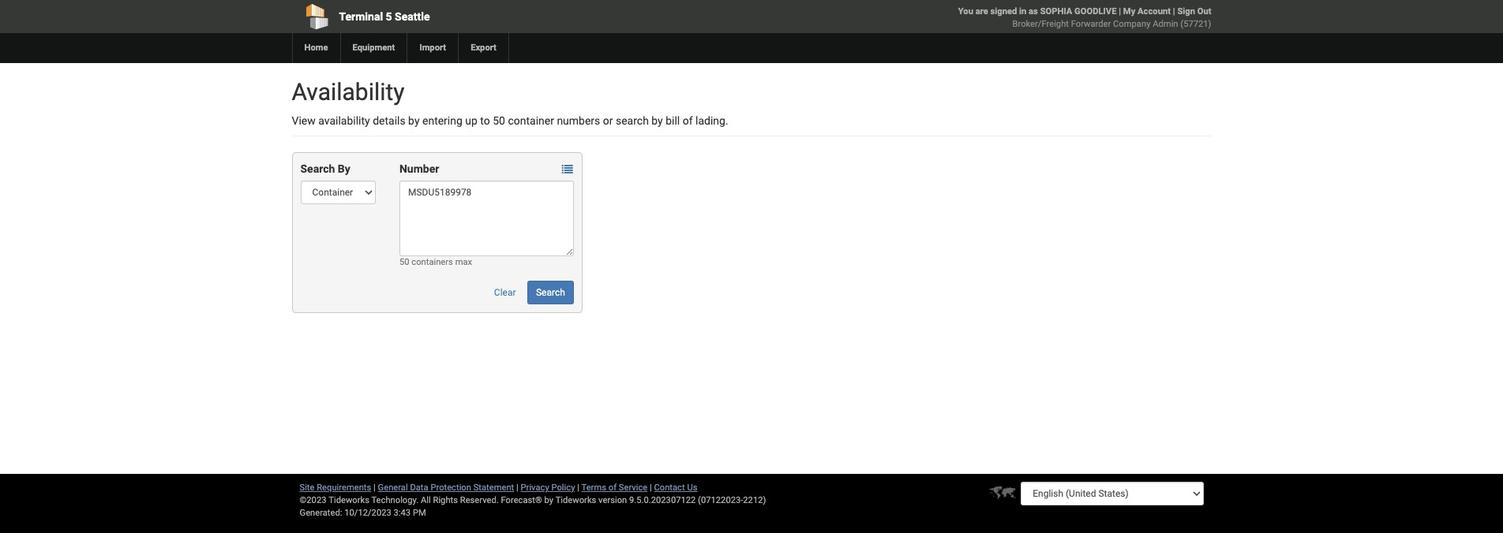 Task type: locate. For each thing, give the bounding box(es) containing it.
50 left containers
[[400, 257, 410, 268]]

| up forecast®
[[517, 483, 519, 494]]

export
[[471, 43, 497, 53]]

search left by
[[301, 163, 335, 175]]

number
[[400, 163, 439, 175]]

9.5.0.202307122
[[630, 496, 696, 506]]

by inside site requirements | general data protection statement | privacy policy | terms of service | contact us ©2023 tideworks technology. all rights reserved. forecast® by tideworks version 9.5.0.202307122 (07122023-2212) generated: 10/12/2023 3:43 pm
[[545, 496, 554, 506]]

by down privacy policy link
[[545, 496, 554, 506]]

Number text field
[[400, 181, 574, 257]]

privacy policy link
[[521, 483, 575, 494]]

tideworks
[[556, 496, 597, 506]]

goodlive
[[1075, 6, 1117, 17]]

0 horizontal spatial search
[[301, 163, 335, 175]]

max
[[455, 257, 472, 268]]

home link
[[292, 33, 340, 63]]

sophia
[[1041, 6, 1073, 17]]

50
[[493, 115, 505, 127], [400, 257, 410, 268]]

by left "bill"
[[652, 115, 663, 127]]

1 horizontal spatial of
[[683, 115, 693, 127]]

(57721)
[[1181, 19, 1212, 29]]

50 right to
[[493, 115, 505, 127]]

|
[[1119, 6, 1122, 17], [1174, 6, 1176, 17], [374, 483, 376, 494], [517, 483, 519, 494], [578, 483, 580, 494], [650, 483, 652, 494]]

numbers
[[557, 115, 601, 127]]

terms of service link
[[582, 483, 648, 494]]

import
[[420, 43, 446, 53]]

of up version
[[609, 483, 617, 494]]

0 horizontal spatial of
[[609, 483, 617, 494]]

company
[[1114, 19, 1151, 29]]

by
[[408, 115, 420, 127], [652, 115, 663, 127], [545, 496, 554, 506]]

you
[[959, 6, 974, 17]]

equipment
[[353, 43, 395, 53]]

search right clear
[[536, 288, 565, 299]]

reserved.
[[460, 496, 499, 506]]

0 horizontal spatial by
[[408, 115, 420, 127]]

1 vertical spatial of
[[609, 483, 617, 494]]

| up 'tideworks'
[[578, 483, 580, 494]]

service
[[619, 483, 648, 494]]

1 vertical spatial search
[[536, 288, 565, 299]]

general
[[378, 483, 408, 494]]

| left sign
[[1174, 6, 1176, 17]]

1 horizontal spatial by
[[545, 496, 554, 506]]

1 horizontal spatial 50
[[493, 115, 505, 127]]

export link
[[458, 33, 509, 63]]

search
[[616, 115, 649, 127]]

all
[[421, 496, 431, 506]]

0 horizontal spatial 50
[[400, 257, 410, 268]]

(07122023-
[[698, 496, 744, 506]]

2 horizontal spatial by
[[652, 115, 663, 127]]

of inside site requirements | general data protection statement | privacy policy | terms of service | contact us ©2023 tideworks technology. all rights reserved. forecast® by tideworks version 9.5.0.202307122 (07122023-2212) generated: 10/12/2023 3:43 pm
[[609, 483, 617, 494]]

availability
[[318, 115, 370, 127]]

us
[[687, 483, 698, 494]]

statement
[[474, 483, 514, 494]]

of right "bill"
[[683, 115, 693, 127]]

of
[[683, 115, 693, 127], [609, 483, 617, 494]]

search by
[[301, 163, 350, 175]]

contact
[[654, 483, 685, 494]]

search inside button
[[536, 288, 565, 299]]

my
[[1124, 6, 1136, 17]]

terms
[[582, 483, 607, 494]]

entering
[[423, 115, 463, 127]]

by right details
[[408, 115, 420, 127]]

0 vertical spatial of
[[683, 115, 693, 127]]

site requirements link
[[300, 483, 371, 494]]

0 vertical spatial search
[[301, 163, 335, 175]]

sign out link
[[1178, 6, 1212, 17]]

technology.
[[372, 496, 419, 506]]

clear
[[494, 288, 516, 299]]

1 horizontal spatial search
[[536, 288, 565, 299]]

general data protection statement link
[[378, 483, 514, 494]]

search
[[301, 163, 335, 175], [536, 288, 565, 299]]



Task type: describe. For each thing, give the bounding box(es) containing it.
0 vertical spatial 50
[[493, 115, 505, 127]]

equipment link
[[340, 33, 407, 63]]

forecast®
[[501, 496, 542, 506]]

terminal
[[339, 10, 383, 23]]

requirements
[[317, 483, 371, 494]]

are
[[976, 6, 989, 17]]

forwarder
[[1072, 19, 1112, 29]]

lading.
[[696, 115, 729, 127]]

as
[[1029, 6, 1039, 17]]

protection
[[431, 483, 471, 494]]

terminal 5 seattle
[[339, 10, 430, 23]]

view availability details by entering up to 50 container numbers or search by bill of lading.
[[292, 115, 729, 127]]

pm
[[413, 509, 426, 519]]

up
[[465, 115, 478, 127]]

to
[[480, 115, 490, 127]]

bill
[[666, 115, 680, 127]]

or
[[603, 115, 613, 127]]

availability
[[292, 78, 405, 106]]

10/12/2023
[[345, 509, 392, 519]]

view
[[292, 115, 316, 127]]

container
[[508, 115, 554, 127]]

my account link
[[1124, 6, 1171, 17]]

details
[[373, 115, 406, 127]]

containers
[[412, 257, 453, 268]]

signed
[[991, 6, 1018, 17]]

rights
[[433, 496, 458, 506]]

version
[[599, 496, 627, 506]]

by
[[338, 163, 350, 175]]

search for search by
[[301, 163, 335, 175]]

policy
[[552, 483, 575, 494]]

5
[[386, 10, 392, 23]]

generated:
[[300, 509, 342, 519]]

out
[[1198, 6, 1212, 17]]

3:43
[[394, 509, 411, 519]]

©2023 tideworks
[[300, 496, 370, 506]]

contact us link
[[654, 483, 698, 494]]

50 containers max
[[400, 257, 472, 268]]

broker/freight
[[1013, 19, 1069, 29]]

| left my
[[1119, 6, 1122, 17]]

show list image
[[562, 165, 573, 176]]

site requirements | general data protection statement | privacy policy | terms of service | contact us ©2023 tideworks technology. all rights reserved. forecast® by tideworks version 9.5.0.202307122 (07122023-2212) generated: 10/12/2023 3:43 pm
[[300, 483, 766, 519]]

1 vertical spatial 50
[[400, 257, 410, 268]]

2212)
[[744, 496, 766, 506]]

you are signed in as sophia goodlive | my account | sign out broker/freight forwarder company admin (57721)
[[959, 6, 1212, 29]]

home
[[304, 43, 328, 53]]

search for search
[[536, 288, 565, 299]]

terminal 5 seattle link
[[292, 0, 661, 33]]

in
[[1020, 6, 1027, 17]]

| left general
[[374, 483, 376, 494]]

clear button
[[486, 281, 525, 305]]

search button
[[528, 281, 574, 305]]

sign
[[1178, 6, 1196, 17]]

data
[[410, 483, 429, 494]]

site
[[300, 483, 315, 494]]

privacy
[[521, 483, 550, 494]]

account
[[1138, 6, 1171, 17]]

import link
[[407, 33, 458, 63]]

| up 9.5.0.202307122
[[650, 483, 652, 494]]

seattle
[[395, 10, 430, 23]]

admin
[[1153, 19, 1179, 29]]



Task type: vqa. For each thing, say whether or not it's contained in the screenshot.
the Policy
yes



